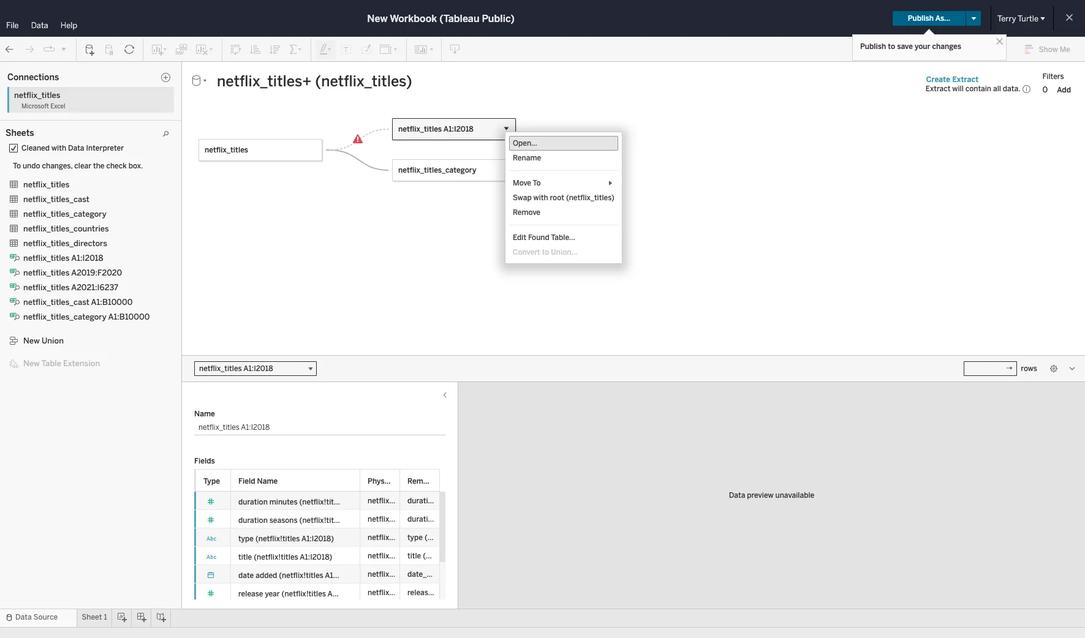 Task type: describe. For each thing, give the bounding box(es) containing it.
rows
[[1022, 365, 1038, 373]]

rows
[[254, 86, 272, 95]]

save
[[898, 42, 913, 51]]

id
[[57, 356, 63, 364]]

size
[[174, 180, 188, 188]]

data left "source"
[[15, 614, 32, 622]]

date added
[[37, 156, 77, 164]]

rating
[[37, 207, 59, 216]]

convert to union... menu item
[[510, 245, 619, 260]]

show
[[37, 356, 55, 364]]

menu containing open...
[[506, 132, 622, 264]]

data up "redo" image
[[31, 21, 48, 30]]

release
[[37, 220, 64, 229]]

swap
[[513, 194, 532, 202]]

check
[[106, 162, 127, 170]]

collapse image
[[112, 67, 120, 74]]

netflix_titles_category a1:b10000
[[23, 313, 150, 322]]

netflix_titles a1:i2018 button
[[194, 361, 317, 376]]

title (netflix!titles a1:i2018) inside row
[[239, 553, 333, 562]]

root
[[550, 194, 565, 202]]

0 horizontal spatial replay animation image
[[43, 43, 55, 55]]

data preview unavailable
[[729, 492, 815, 500]]

marks
[[141, 129, 162, 138]]

Name text field
[[194, 421, 446, 436]]

swap with root (netflix_titles) remove
[[513, 194, 615, 217]]

(netflix!titles up description (netflix!titles a1:i2018) on the left of the page
[[77, 304, 122, 313]]

remote
[[408, 477, 435, 486]]

as...
[[936, 14, 951, 23]]

highlight image
[[319, 43, 333, 55]]

description
[[37, 317, 76, 326]]

0 horizontal spatial date
[[37, 304, 52, 313]]

physical
[[368, 477, 397, 486]]

0 vertical spatial year
[[63, 343, 78, 351]]

minutes
[[69, 181, 97, 190]]

publish for publish as...
[[908, 14, 934, 23]]

workbook
[[390, 13, 437, 24]]

edit found table... convert to union...
[[513, 234, 578, 257]]

title inside row
[[239, 553, 252, 562]]

netflix_titles+ (netflix_titles)
[[15, 83, 113, 92]]

sheet
[[82, 614, 102, 622]]

year
[[65, 220, 80, 229]]

new worksheet image
[[151, 43, 168, 55]]

date inside row
[[239, 572, 254, 580]]

title
[[37, 246, 52, 254]]

added inside row
[[256, 572, 277, 580]]

with for swap
[[534, 194, 549, 202]]

netflix_titles+
[[15, 83, 63, 92]]

(netflix!titles down extension on the bottom left
[[52, 368, 97, 377]]

excel
[[50, 103, 65, 110]]

seasons
[[270, 517, 298, 525]]

description (netflix!titles a1:i2018)
[[37, 317, 156, 326]]

(netflix!titles down "rating (netflix!titles a1:i2018)"
[[65, 356, 109, 364]]

rating (netflix!titles a1:i2018)
[[37, 330, 138, 338]]

download image
[[449, 43, 462, 55]]

release inside row
[[239, 590, 263, 599]]

sort descending image
[[269, 43, 281, 55]]

(netflix!titles down netflix_titles_category a1:b10000
[[59, 330, 103, 338]]

changes
[[933, 42, 962, 51]]

type
[[239, 535, 254, 544]]

source
[[33, 614, 58, 622]]

sheet 1
[[82, 614, 107, 622]]

columns
[[254, 66, 285, 74]]

minutes
[[270, 498, 298, 507]]

netflix_titles_cast a1:b10000
[[23, 298, 133, 307]]

duration seasons
[[37, 194, 98, 203]]

0 horizontal spatial release year (netflix!titles a1:i2018)
[[37, 343, 159, 351]]

the
[[93, 162, 105, 170]]

unavailable
[[776, 492, 815, 500]]

(netflix!titles down the seasons
[[256, 535, 300, 544]]

(tableau
[[440, 13, 480, 24]]

0 vertical spatial netflix_titles_category
[[399, 166, 477, 175]]

new for new union
[[23, 337, 40, 346]]

new for new table extension
[[23, 359, 40, 368]]

netflix_titles_cast for netflix_titles_cast
[[23, 195, 89, 204]]

edit
[[513, 234, 527, 242]]

data.
[[1004, 85, 1021, 93]]

1
[[104, 614, 107, 622]]

row group containing duration minutes (netflix!titles a1:i2018)
[[194, 492, 440, 639]]

date added (netflix!titles a1:i2018) row
[[194, 566, 440, 584]]

Search text field
[[4, 106, 83, 121]]

filters
[[1043, 72, 1065, 81]]

union
[[42, 337, 64, 346]]

create extract
[[927, 75, 979, 84]]

new workbook (tableau public)
[[367, 13, 515, 24]]

publish as...
[[908, 14, 951, 23]]

show for show me
[[1040, 45, 1059, 54]]

1 horizontal spatial type
[[204, 477, 220, 486]]

netflix_titles_directors
[[23, 239, 107, 248]]

cleaned
[[21, 144, 50, 153]]

interpreter
[[86, 144, 124, 153]]

pause auto updates image
[[104, 43, 116, 55]]

a1:b10000 for netflix_titles_category a1:b10000
[[108, 313, 150, 322]]

title (netflix!titles a1:i2018) row
[[194, 547, 440, 566]]

added
[[55, 156, 77, 164]]

with for cleaned
[[51, 144, 66, 153]]

move to
[[513, 179, 541, 188]]

netflix_titles_countries
[[23, 224, 109, 234]]

0 vertical spatial title
[[37, 368, 50, 377]]

fields
[[194, 457, 215, 466]]

netflix_titles microsoft excel
[[14, 91, 65, 110]]

0
[[1043, 85, 1049, 94]]

create extract link
[[926, 74, 980, 84]]

show/hide cards image
[[414, 43, 434, 55]]

(netflix!titles up duration seasons (netflix!titles a1:i2018) row
[[300, 498, 344, 507]]

fit image
[[380, 43, 399, 55]]

(count)
[[81, 273, 107, 281]]

a2019:f2020
[[71, 269, 122, 278]]

netflix_titles a2021:i6237
[[23, 283, 118, 292]]

add
[[1058, 86, 1072, 94]]

data down undo icon
[[7, 66, 25, 75]]

sheets
[[6, 128, 34, 139]]

duration for duration seasons
[[37, 194, 67, 203]]

data source
[[15, 614, 58, 622]]

all
[[994, 85, 1002, 93]]

0 horizontal spatial title (netflix!titles a1:i2018)
[[37, 368, 131, 377]]

terry
[[998, 14, 1017, 23]]

show for show id
[[37, 233, 56, 242]]

0 horizontal spatial type
[[37, 259, 53, 267]]

duration for duration seasons (netflix!titles a1:i2018)
[[239, 517, 268, 525]]

table for physical
[[399, 477, 417, 486]]

add button
[[1052, 84, 1077, 96]]

duplicate image
[[175, 43, 188, 55]]

0 vertical spatial date added (netflix!titles a1:i2018)
[[37, 304, 156, 313]]

table...
[[551, 234, 576, 242]]

duration minutes (netflix!titles a1:i2018) row
[[194, 492, 440, 510]]

0 horizontal spatial release
[[37, 343, 62, 351]]

totals image
[[289, 43, 303, 55]]

file
[[6, 21, 19, 30]]

physical table
[[368, 477, 417, 486]]

year inside row
[[265, 590, 280, 599]]

will
[[953, 85, 964, 93]]

type (netflix!titles a1:i2018) row
[[194, 529, 440, 547]]

remote field name
[[408, 477, 476, 486]]

1 vertical spatial extract
[[926, 85, 951, 93]]

duration seasons (netflix!titles a1:i2018) row
[[194, 510, 440, 529]]

connections
[[7, 72, 59, 82]]



Task type: locate. For each thing, give the bounding box(es) containing it.
2 vertical spatial netflix_titles_category
[[23, 313, 107, 322]]

0 vertical spatial publish
[[908, 14, 934, 23]]

menu
[[506, 132, 622, 264]]

1 horizontal spatial release
[[239, 590, 263, 599]]

data
[[31, 21, 48, 30], [7, 66, 25, 75], [68, 144, 84, 153], [729, 492, 746, 500], [15, 614, 32, 622]]

duration down field name
[[239, 498, 268, 507]]

table right physical
[[399, 477, 417, 486]]

type (netflix!titles a1:i2018)
[[239, 535, 334, 544]]

to inside edit found table... convert to union...
[[542, 248, 550, 257]]

(netflix!titles
[[77, 304, 122, 313], [78, 317, 122, 326], [59, 330, 103, 338], [80, 343, 124, 351], [65, 356, 109, 364], [52, 368, 97, 377], [300, 498, 344, 507], [300, 517, 344, 525], [256, 535, 300, 544], [254, 553, 298, 562], [279, 572, 324, 580], [282, 590, 326, 599]]

0 vertical spatial to
[[13, 162, 21, 170]]

0 vertical spatial (netflix_titles)
[[65, 83, 113, 92]]

1 horizontal spatial year
[[265, 590, 280, 599]]

new
[[367, 13, 388, 24], [23, 337, 40, 346], [23, 359, 40, 368]]

1 vertical spatial table
[[399, 477, 417, 486]]

rating
[[37, 330, 57, 338]]

changes,
[[42, 162, 73, 170]]

name up minutes
[[257, 477, 278, 486]]

new left the union
[[23, 337, 40, 346]]

0 vertical spatial release year (netflix!titles a1:i2018)
[[37, 343, 159, 351]]

(netflix!titles up show id (netflix!titles a1:i2018)
[[80, 343, 124, 351]]

0 horizontal spatial field
[[239, 477, 255, 486]]

date up description
[[37, 304, 52, 313]]

0 horizontal spatial added
[[54, 304, 76, 313]]

1 vertical spatial netflix_titles_category
[[23, 210, 107, 219]]

date added (netflix!titles a1:i2018) up release year (netflix!titles a1:i2018) row
[[239, 572, 358, 580]]

1 vertical spatial added
[[256, 572, 277, 580]]

0 vertical spatial duration
[[37, 181, 67, 190]]

a1:b10000 down a2021:i6237
[[91, 298, 133, 307]]

1 vertical spatial (netflix_titles)
[[566, 194, 615, 202]]

1 vertical spatial a1:b10000
[[108, 313, 150, 322]]

name up "fields"
[[194, 410, 215, 418]]

open... rename
[[513, 139, 541, 162]]

duration minutes
[[37, 181, 97, 190]]

netflix_titles inside netflix_titles microsoft excel
[[14, 91, 60, 100]]

extract will contain all data.
[[926, 85, 1021, 93]]

refresh data source image
[[123, 43, 135, 55]]

a1:b10000 for netflix_titles_cast a1:b10000
[[91, 298, 133, 307]]

show me button
[[1020, 40, 1082, 59]]

a1:i2018) inside row
[[328, 590, 360, 599]]

sort ascending image
[[250, 43, 262, 55]]

(netflix!titles up release year (netflix!titles a1:i2018) row
[[279, 572, 324, 580]]

to left save
[[889, 42, 896, 51]]

netflix_titles_cast
[[23, 195, 89, 204], [23, 298, 89, 307]]

0 horizontal spatial (netflix_titles)
[[65, 83, 113, 92]]

remove
[[513, 208, 541, 217]]

(netflix_titles) down analytics
[[65, 83, 113, 92]]

rename
[[513, 154, 541, 162]]

tooltip
[[170, 215, 192, 223]]

new for new workbook (tableau public)
[[367, 13, 388, 24]]

to down found
[[542, 248, 550, 257]]

date
[[37, 156, 53, 164]]

grid
[[194, 469, 476, 639]]

1 vertical spatial duration
[[239, 517, 268, 525]]

replay animation image right "redo" image
[[43, 43, 55, 55]]

extract up will
[[953, 75, 979, 84]]

extension
[[63, 359, 100, 368]]

None text field
[[212, 72, 915, 91]]

title (netflix!titles a1:i2018) down extension on the bottom left
[[37, 368, 131, 377]]

undo
[[23, 162, 40, 170]]

(netflix!titles down type (netflix!titles a1:i2018)
[[254, 553, 298, 562]]

duration up rating
[[37, 194, 67, 203]]

netflix_titles a1:i2018
[[399, 125, 474, 134], [23, 254, 103, 263], [31, 291, 107, 300], [199, 365, 273, 373]]

1 duration from the top
[[239, 498, 268, 507]]

field up type
[[239, 477, 255, 486]]

to undo changes, clear the check box.
[[13, 162, 143, 170]]

1 horizontal spatial field
[[437, 477, 454, 486]]

year
[[63, 343, 78, 351], [265, 590, 280, 599]]

0 horizontal spatial publish
[[861, 42, 887, 51]]

netflix_titles_cast up description
[[23, 298, 89, 307]]

date added (netflix!titles a1:i2018) up description (netflix!titles a1:i2018) on the left of the page
[[37, 304, 156, 313]]

show left me on the top of the page
[[1040, 45, 1059, 54]]

found
[[529, 234, 550, 242]]

1 horizontal spatial table
[[399, 477, 417, 486]]

release
[[37, 343, 62, 351], [239, 590, 263, 599]]

title
[[37, 368, 50, 377], [239, 553, 252, 562]]

create
[[927, 75, 951, 84]]

1 horizontal spatial date added (netflix!titles a1:i2018)
[[239, 572, 358, 580]]

0 vertical spatial type
[[37, 259, 53, 267]]

me
[[1060, 45, 1071, 54]]

(netflix!titles up "rating (netflix!titles a1:i2018)"
[[78, 317, 122, 326]]

1 duration from the top
[[37, 181, 67, 190]]

release year (netflix!titles a1:i2018) up show id (netflix!titles a1:i2018)
[[37, 343, 159, 351]]

2 netflix_titles_cast from the top
[[23, 298, 89, 307]]

clear sheet image
[[195, 43, 215, 55]]

(netflix_titles)
[[65, 83, 113, 92], [566, 194, 615, 202]]

added up description
[[54, 304, 76, 313]]

1 vertical spatial duration
[[37, 194, 67, 203]]

publish left as...
[[908, 14, 934, 23]]

0 vertical spatial with
[[51, 144, 66, 153]]

a1:i2018)
[[123, 304, 156, 313], [124, 317, 156, 326], [105, 330, 138, 338], [126, 343, 159, 351], [111, 356, 143, 364], [98, 368, 131, 377], [345, 498, 378, 507], [346, 517, 378, 525], [302, 535, 334, 544], [300, 553, 333, 562], [325, 572, 358, 580], [328, 590, 360, 599]]

your
[[915, 42, 931, 51]]

added
[[54, 304, 76, 313], [256, 572, 277, 580]]

show id (netflix!titles a1:i2018)
[[37, 356, 143, 364]]

0 vertical spatial a1:b10000
[[91, 298, 133, 307]]

0 vertical spatial extract
[[953, 75, 979, 84]]

1 vertical spatial to
[[533, 179, 541, 188]]

new up fit image
[[367, 13, 388, 24]]

netflix_titles (count)
[[37, 273, 107, 281]]

with left root
[[534, 194, 549, 202]]

help
[[61, 21, 77, 30]]

0 horizontal spatial with
[[51, 144, 66, 153]]

undo image
[[4, 43, 16, 55]]

title down show
[[37, 368, 50, 377]]

microsoft
[[21, 103, 49, 110]]

0 horizontal spatial to
[[542, 248, 550, 257]]

release down type
[[239, 590, 263, 599]]

release down rating
[[37, 343, 62, 351]]

0 vertical spatial added
[[54, 304, 76, 313]]

new union
[[23, 337, 64, 346]]

row group
[[194, 492, 440, 639]]

show inside button
[[1040, 45, 1059, 54]]

year up new table extension
[[63, 343, 78, 351]]

0 horizontal spatial to
[[13, 162, 21, 170]]

0 horizontal spatial table
[[41, 359, 61, 368]]

1 horizontal spatial release year (netflix!titles a1:i2018)
[[239, 590, 360, 599]]

open...
[[513, 139, 538, 148]]

1 horizontal spatial to
[[889, 42, 896, 51]]

close image
[[994, 36, 1006, 47]]

a1:i2018 inside popup button
[[244, 365, 273, 373]]

pages
[[141, 66, 162, 74]]

union...
[[551, 248, 578, 257]]

(netflix!titles down date added (netflix!titles a1:i2018) row on the bottom left of the page
[[282, 590, 326, 599]]

duration down description
[[37, 181, 67, 190]]

2 horizontal spatial name
[[456, 477, 476, 486]]

with inside swap with root (netflix_titles) remove
[[534, 194, 549, 202]]

with
[[51, 144, 66, 153], [534, 194, 549, 202]]

1 netflix_titles_cast from the top
[[23, 195, 89, 204]]

clear
[[74, 162, 91, 170]]

title down type
[[239, 553, 252, 562]]

0 horizontal spatial title
[[37, 368, 50, 377]]

grid containing type
[[194, 469, 476, 639]]

publish inside 'button'
[[908, 14, 934, 23]]

0 horizontal spatial show
[[37, 233, 56, 242]]

0 vertical spatial title (netflix!titles a1:i2018)
[[37, 368, 131, 377]]

a1:b10000 up "rating (netflix!titles a1:i2018)"
[[108, 313, 150, 322]]

data left preview
[[729, 492, 746, 500]]

0 vertical spatial date
[[37, 304, 52, 313]]

table down the union
[[41, 359, 61, 368]]

2 vertical spatial new
[[23, 359, 40, 368]]

0 vertical spatial to
[[889, 42, 896, 51]]

new table extension
[[23, 359, 100, 368]]

2 duration from the top
[[239, 517, 268, 525]]

(netflix!titles up type (netflix!titles a1:i2018) row
[[300, 517, 344, 525]]

contain
[[966, 85, 992, 93]]

1 vertical spatial with
[[534, 194, 549, 202]]

1 vertical spatial date added (netflix!titles a1:i2018)
[[239, 572, 358, 580]]

type down "fields"
[[204, 477, 220, 486]]

1 vertical spatial title
[[239, 553, 252, 562]]

0 vertical spatial release
[[37, 343, 62, 351]]

seasons
[[69, 194, 98, 203]]

type down title
[[37, 259, 53, 267]]

redo image
[[23, 43, 36, 55]]

1 horizontal spatial name
[[257, 477, 278, 486]]

open... menu item
[[510, 136, 619, 151]]

with up date added
[[51, 144, 66, 153]]

duration seasons (netflix!titles a1:i2018)
[[239, 517, 378, 525]]

1 horizontal spatial replay animation image
[[60, 45, 67, 52]]

0 vertical spatial new
[[367, 13, 388, 24]]

(netflix_titles) right root
[[566, 194, 615, 202]]

swap rows and columns image
[[230, 43, 242, 55]]

(netflix_titles) inside swap with root (netflix_titles) remove
[[566, 194, 615, 202]]

1 vertical spatial netflix_titles_cast
[[23, 298, 89, 307]]

0 horizontal spatial name
[[194, 410, 215, 418]]

new data source image
[[84, 43, 96, 55]]

date down type
[[239, 572, 254, 580]]

to
[[889, 42, 896, 51], [542, 248, 550, 257]]

added down type (netflix!titles a1:i2018)
[[256, 572, 277, 580]]

1 horizontal spatial publish
[[908, 14, 934, 23]]

duration minutes (netflix!titles a1:i2018)
[[239, 498, 378, 507]]

0 vertical spatial netflix_titles_cast
[[23, 195, 89, 204]]

show labels image
[[340, 43, 353, 55]]

0 vertical spatial table
[[41, 359, 61, 368]]

id
[[58, 233, 64, 242]]

a1:i2018
[[444, 125, 474, 134], [71, 254, 103, 263], [76, 291, 107, 300], [244, 365, 273, 373]]

1 vertical spatial publish
[[861, 42, 887, 51]]

None text field
[[965, 361, 1018, 376]]

1 vertical spatial year
[[265, 590, 280, 599]]

release year (netflix!titles a1:i2018) down date added (netflix!titles a1:i2018) row on the bottom left of the page
[[239, 590, 360, 599]]

show up title
[[37, 233, 56, 242]]

data up added
[[68, 144, 84, 153]]

1 vertical spatial show
[[37, 233, 56, 242]]

duration
[[37, 181, 67, 190], [37, 194, 67, 203]]

publish to save your changes
[[861, 42, 962, 51]]

0 vertical spatial show
[[1040, 45, 1059, 54]]

1 vertical spatial release
[[239, 590, 263, 599]]

to right move
[[533, 179, 541, 188]]

1 field from the left
[[239, 477, 255, 486]]

0 horizontal spatial date added (netflix!titles a1:i2018)
[[37, 304, 156, 313]]

1 horizontal spatial show
[[1040, 45, 1059, 54]]

netflix_titles_cast up rating
[[23, 195, 89, 204]]

1 horizontal spatial (netflix_titles)
[[566, 194, 615, 202]]

1 vertical spatial new
[[23, 337, 40, 346]]

extract inside create extract link
[[953, 75, 979, 84]]

1 vertical spatial to
[[542, 248, 550, 257]]

a2021:i6237
[[71, 283, 118, 292]]

type
[[37, 259, 53, 267], [204, 477, 220, 486]]

extract down create
[[926, 85, 951, 93]]

extract
[[953, 75, 979, 84], [926, 85, 951, 93]]

replay animation image up analytics
[[60, 45, 67, 52]]

0 horizontal spatial year
[[63, 343, 78, 351]]

terry turtle
[[998, 14, 1039, 23]]

year down date added (netflix!titles a1:i2018) row on the bottom left of the page
[[265, 590, 280, 599]]

duration for duration minutes (netflix!titles a1:i2018)
[[239, 498, 268, 507]]

netflix_titles_cast for netflix_titles_cast a1:b10000
[[23, 298, 89, 307]]

replay animation image
[[43, 43, 55, 55], [60, 45, 67, 52]]

1 horizontal spatial extract
[[953, 75, 979, 84]]

field right remote on the left bottom of page
[[437, 477, 454, 486]]

move
[[513, 179, 532, 188]]

name right remote on the left bottom of page
[[456, 477, 476, 486]]

publish for publish to save your changes
[[861, 42, 887, 51]]

table for new
[[41, 359, 61, 368]]

0 horizontal spatial extract
[[926, 85, 951, 93]]

1 horizontal spatial to
[[533, 179, 541, 188]]

1 vertical spatial date
[[239, 572, 254, 580]]

show
[[1040, 45, 1059, 54], [37, 233, 56, 242]]

duration for duration minutes
[[37, 181, 67, 190]]

to left undo
[[13, 162, 21, 170]]

cleaned with data interpreter
[[21, 144, 124, 153]]

2 duration from the top
[[37, 194, 67, 203]]

1 vertical spatial type
[[204, 477, 220, 486]]

netflix_titles a1:i2018 inside popup button
[[199, 365, 273, 373]]

format workbook image
[[360, 43, 372, 55]]

date added (netflix!titles a1:i2018) inside row
[[239, 572, 358, 580]]

new down new union
[[23, 359, 40, 368]]

2 field from the left
[[437, 477, 454, 486]]

turtle
[[1018, 14, 1039, 23]]

field name
[[239, 477, 278, 486]]

1 horizontal spatial added
[[256, 572, 277, 580]]

0 vertical spatial duration
[[239, 498, 268, 507]]

1 vertical spatial release year (netflix!titles a1:i2018)
[[239, 590, 360, 599]]

table
[[41, 359, 61, 368], [399, 477, 417, 486]]

1 vertical spatial title (netflix!titles a1:i2018)
[[239, 553, 333, 562]]

netflix_titles inside popup button
[[199, 365, 242, 373]]

1 horizontal spatial date
[[239, 572, 254, 580]]

release year (netflix!titles a1:i2018) inside row
[[239, 590, 360, 599]]

publish
[[908, 14, 934, 23], [861, 42, 887, 51]]

1 horizontal spatial title (netflix!titles a1:i2018)
[[239, 553, 333, 562]]

publish left save
[[861, 42, 887, 51]]

a1:b10000
[[91, 298, 133, 307], [108, 313, 150, 322]]

1 horizontal spatial title
[[239, 553, 252, 562]]

netflix_titles_category
[[399, 166, 477, 175], [23, 210, 107, 219], [23, 313, 107, 322]]

(netflix!titles inside row
[[282, 590, 326, 599]]

title (netflix!titles a1:i2018) down type (netflix!titles a1:i2018)
[[239, 553, 333, 562]]

duration up type
[[239, 517, 268, 525]]

1 horizontal spatial with
[[534, 194, 549, 202]]

show me
[[1040, 45, 1071, 54]]

release year (netflix!titles a1:i2018) row
[[194, 584, 440, 602]]



Task type: vqa. For each thing, say whether or not it's contained in the screenshot.
bottommost to
yes



